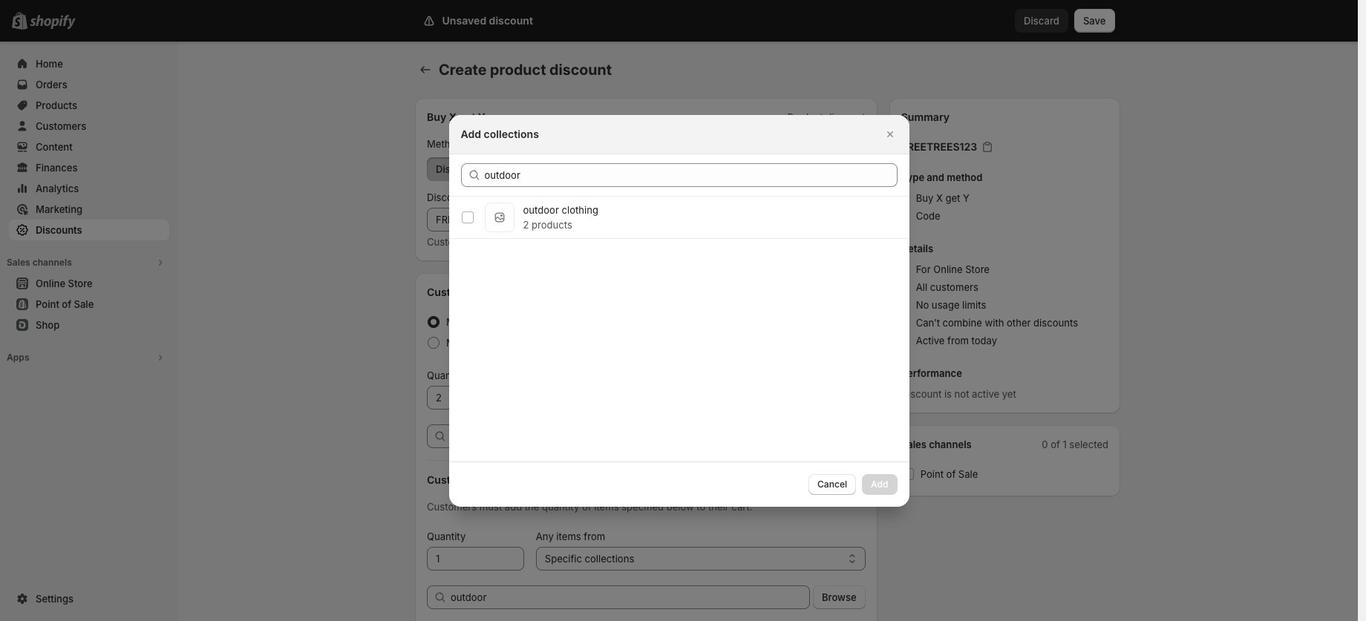 Task type: locate. For each thing, give the bounding box(es) containing it.
Search collections text field
[[484, 163, 897, 187]]

dialog
[[0, 115, 1358, 507]]

shopify image
[[30, 15, 76, 30]]



Task type: vqa. For each thing, say whether or not it's contained in the screenshot.
Search Collections "text box"
yes



